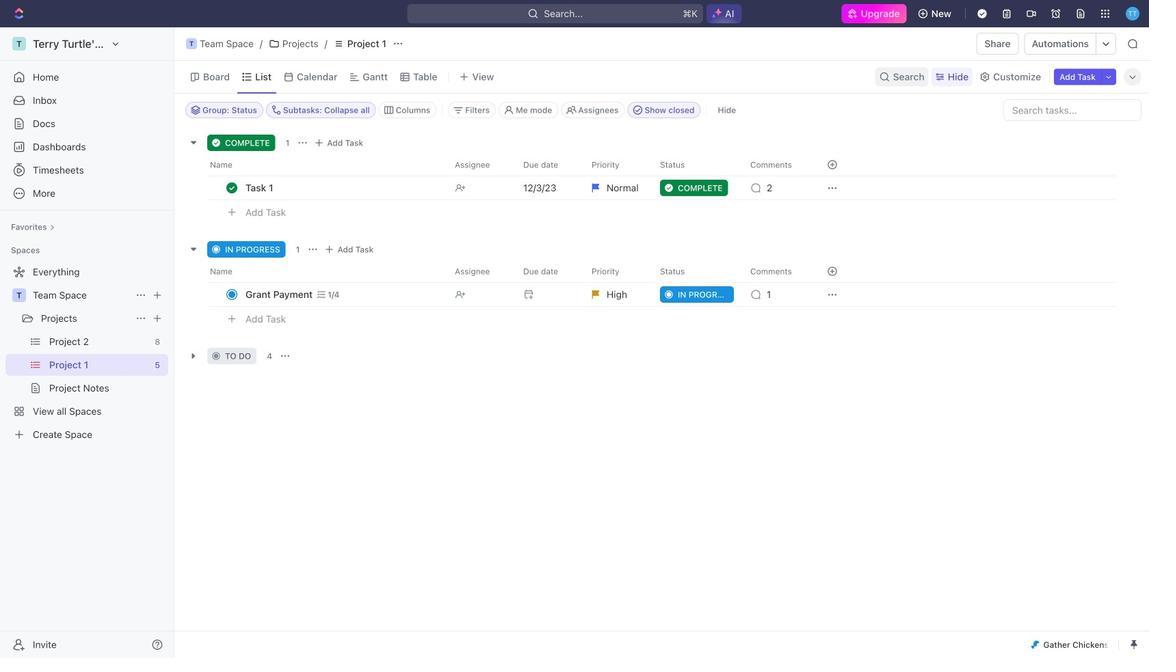 Task type: describe. For each thing, give the bounding box(es) containing it.
drumstick bite image
[[1031, 641, 1039, 649]]

sidebar navigation
[[0, 27, 177, 659]]

1 horizontal spatial team space, , element
[[186, 38, 197, 49]]

terry turtle's workspace, , element
[[12, 37, 26, 51]]

team space, , element inside sidebar navigation
[[12, 289, 26, 302]]

tree inside sidebar navigation
[[5, 261, 168, 446]]



Task type: vqa. For each thing, say whether or not it's contained in the screenshot.
bottom 1
no



Task type: locate. For each thing, give the bounding box(es) containing it.
Search tasks... text field
[[1004, 100, 1141, 120]]

1 vertical spatial team space, , element
[[12, 289, 26, 302]]

tree
[[5, 261, 168, 446]]

team space, , element
[[186, 38, 197, 49], [12, 289, 26, 302]]

0 horizontal spatial team space, , element
[[12, 289, 26, 302]]

0 vertical spatial team space, , element
[[186, 38, 197, 49]]



